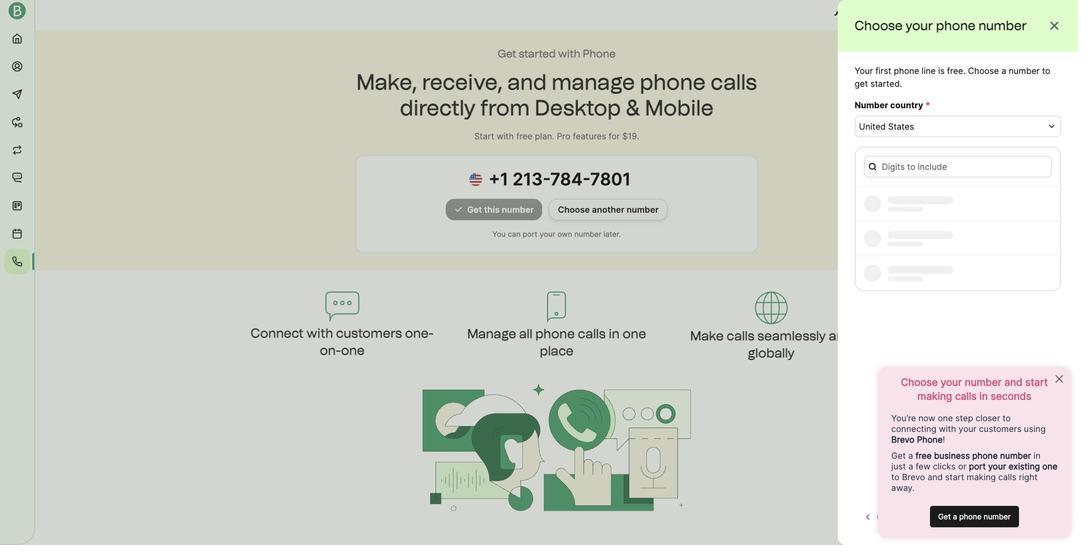 Task type: locate. For each thing, give the bounding box(es) containing it.
0 vertical spatial with
[[558, 47, 581, 60]]

get
[[855, 78, 869, 89]]

with left the phone on the top
[[558, 47, 581, 60]]

manage
[[467, 326, 516, 342]]

with up on-
[[307, 326, 333, 341]]

one
[[623, 326, 646, 342], [341, 343, 365, 358]]

with for plan.
[[497, 131, 514, 142]]

2 vertical spatial and
[[829, 328, 853, 344]]

*
[[926, 100, 931, 111]]

number inside your first phone line is free. choose a number to get started.
[[1009, 65, 1040, 76]]

1 vertical spatial choose
[[969, 65, 1000, 76]]

get left the started on the top of page
[[498, 47, 517, 60]]

1 horizontal spatial and
[[829, 328, 853, 344]]

your
[[855, 65, 874, 76]]

another
[[592, 204, 625, 215]]

number up can
[[502, 204, 534, 215]]

and down the started on the top of page
[[508, 69, 547, 95]]

get inside button
[[467, 204, 482, 215]]

phone inside your first phone line is free. choose a number to get started.
[[894, 65, 920, 76]]

choose inside button
[[558, 204, 590, 215]]

number right a
[[1009, 65, 1040, 76]]

2 horizontal spatial with
[[558, 47, 581, 60]]

your inside choose your phone number "dialog"
[[906, 18, 934, 33]]

0 horizontal spatial get
[[467, 204, 482, 215]]

choose up "own"
[[558, 204, 590, 215]]

get
[[498, 47, 517, 60], [467, 204, 482, 215]]

1 vertical spatial your
[[540, 230, 556, 239]]

manage all phone calls in one place
[[467, 326, 646, 359]]

choose up first
[[855, 18, 903, 33]]

and right seamlessly
[[829, 328, 853, 344]]

choose left a
[[969, 65, 1000, 76]]

country
[[891, 100, 924, 111]]

0 horizontal spatial choose
[[558, 204, 590, 215]]

784-
[[551, 169, 590, 190]]

phone inside manage all phone calls in one place
[[536, 326, 575, 342]]

Digits to include search field
[[864, 156, 1052, 178]]

1 horizontal spatial one
[[623, 326, 646, 342]]

choose for choose another number
[[558, 204, 590, 215]]

1 vertical spatial and
[[508, 69, 547, 95]]

company
[[1018, 10, 1057, 20]]

connect
[[251, 326, 304, 341]]

1 vertical spatial get
[[467, 204, 482, 215]]

start
[[474, 131, 494, 142]]

0 horizontal spatial one
[[341, 343, 365, 358]]

get for get started with phone
[[498, 47, 517, 60]]

number
[[979, 18, 1028, 33], [1009, 65, 1040, 76], [502, 204, 534, 215], [627, 204, 659, 215], [575, 230, 602, 239]]

get this number button
[[446, 199, 543, 221]]

cancel
[[877, 512, 906, 523]]

1 vertical spatial one
[[341, 343, 365, 358]]

2 vertical spatial choose
[[558, 204, 590, 215]]

your left "own"
[[540, 230, 556, 239]]

one inside connect with customers one- on-one
[[341, 343, 365, 358]]

and left plan
[[876, 10, 891, 20]]

1 horizontal spatial your
[[906, 18, 934, 33]]

1 horizontal spatial choose
[[855, 18, 903, 33]]

None field
[[860, 120, 1044, 133]]

one down customers
[[341, 343, 365, 358]]

0 vertical spatial choose
[[855, 18, 903, 33]]

seamlessly
[[758, 328, 826, 344]]

and
[[876, 10, 891, 20], [508, 69, 547, 95], [829, 328, 853, 344]]

a
[[1002, 65, 1007, 76]]

2 horizontal spatial choose
[[969, 65, 1000, 76]]

get left this
[[467, 204, 482, 215]]

get this number
[[467, 204, 534, 215]]

mobile
[[645, 95, 714, 121]]

choose your phone number
[[855, 18, 1028, 33]]

port
[[523, 230, 538, 239]]

7801
[[590, 169, 631, 190]]

choose inside your first phone line is free. choose a number to get started.
[[969, 65, 1000, 76]]

2 horizontal spatial and
[[876, 10, 891, 20]]

2 vertical spatial with
[[307, 326, 333, 341]]

0 horizontal spatial and
[[508, 69, 547, 95]]

choose
[[855, 18, 903, 33], [969, 65, 1000, 76], [558, 204, 590, 215]]

0 horizontal spatial your
[[540, 230, 556, 239]]

0 vertical spatial your
[[906, 18, 934, 33]]

with left free
[[497, 131, 514, 142]]

phone for line
[[894, 65, 920, 76]]

0 vertical spatial and
[[876, 10, 891, 20]]

united states button
[[855, 116, 1061, 137]]

your first phone line is free. choose a number to get started.
[[855, 65, 1051, 89]]

phone
[[937, 18, 976, 33], [894, 65, 920, 76], [640, 69, 706, 95], [536, 326, 575, 342]]

1 vertical spatial with
[[497, 131, 514, 142]]

&
[[626, 95, 640, 121]]

usage and plan button
[[826, 4, 920, 26]]

one inside manage all phone calls in one place
[[623, 326, 646, 342]]

from
[[481, 95, 530, 121]]

with inside connect with customers one- on-one
[[307, 326, 333, 341]]

phone for calls
[[536, 326, 575, 342]]

later.
[[604, 230, 621, 239]]

1 horizontal spatial get
[[498, 47, 517, 60]]

new company
[[997, 10, 1057, 20]]

your
[[906, 18, 934, 33], [540, 230, 556, 239]]

choose for choose your phone number
[[855, 18, 903, 33]]

with
[[558, 47, 581, 60], [497, 131, 514, 142], [307, 326, 333, 341]]

0 vertical spatial get
[[498, 47, 517, 60]]

1 horizontal spatial with
[[497, 131, 514, 142]]

one right in
[[623, 326, 646, 342]]

is
[[939, 65, 945, 76]]

your up line
[[906, 18, 934, 33]]

choose another number
[[558, 204, 659, 215]]

receive,
[[422, 69, 503, 95]]

calls
[[711, 69, 757, 95], [578, 326, 606, 342], [727, 328, 755, 344]]

number right "own"
[[575, 230, 602, 239]]

for
[[609, 131, 620, 142]]

this
[[484, 204, 500, 215]]

0 vertical spatial one
[[623, 326, 646, 342]]

usage
[[847, 10, 874, 20]]

one for on-
[[341, 343, 365, 358]]

0 horizontal spatial with
[[307, 326, 333, 341]]



Task type: describe. For each thing, give the bounding box(es) containing it.
you
[[493, 230, 506, 239]]

manage
[[552, 69, 635, 95]]

new
[[997, 10, 1016, 20]]

start with free plan. pro features for $19.
[[474, 131, 640, 142]]

states
[[889, 121, 915, 132]]

on-
[[320, 343, 341, 358]]

line
[[922, 65, 936, 76]]

usage and plan
[[847, 10, 911, 20]]

started
[[519, 47, 556, 60]]

$19.
[[623, 131, 640, 142]]

and inside button
[[876, 10, 891, 20]]

new company button
[[976, 4, 1061, 26]]

calls inside make calls seamlessly and globally
[[727, 328, 755, 344]]

started.
[[871, 78, 903, 89]]

number country *
[[855, 100, 931, 111]]

and inside make, receive, and manage phone calls directly from desktop & mobile
[[508, 69, 547, 95]]

number
[[855, 100, 889, 111]]

phone for number
[[937, 18, 976, 33]]

place
[[540, 343, 574, 359]]

desktop
[[535, 95, 621, 121]]

free.
[[948, 65, 966, 76]]

get started with phone
[[498, 47, 616, 60]]

can
[[508, 230, 521, 239]]

us image
[[469, 173, 489, 186]]

globally
[[748, 346, 795, 361]]

and inside make calls seamlessly and globally
[[829, 328, 853, 344]]

calls inside make, receive, and manage phone calls directly from desktop & mobile
[[711, 69, 757, 95]]

cancel button
[[855, 507, 914, 529]]

united states
[[860, 121, 915, 132]]

own
[[558, 230, 573, 239]]

make
[[691, 328, 724, 344]]

customers
[[336, 326, 402, 341]]

features
[[573, 131, 607, 142]]

choose another number button
[[549, 199, 668, 221]]

with for one-
[[307, 326, 333, 341]]

none field inside the united states popup button
[[860, 120, 1044, 133]]

make,
[[357, 69, 417, 95]]

pro
[[557, 131, 571, 142]]

to
[[1043, 65, 1051, 76]]

all
[[519, 326, 533, 342]]

phone
[[583, 47, 616, 60]]

plan.
[[535, 131, 555, 142]]

213-
[[513, 169, 551, 190]]

calls inside manage all phone calls in one place
[[578, 326, 606, 342]]

one for in
[[623, 326, 646, 342]]

free
[[517, 131, 533, 142]]

in
[[609, 326, 620, 342]]

choose your phone number dialog
[[838, 0, 1079, 546]]

connect with customers one- on-one
[[251, 326, 434, 358]]

plan
[[893, 10, 911, 20]]

number up a
[[979, 18, 1028, 33]]

+1
[[489, 169, 509, 190]]

directly
[[400, 95, 476, 121]]

first
[[876, 65, 892, 76]]

you can port your own number later.
[[493, 230, 621, 239]]

+1 213-784-7801
[[489, 169, 631, 190]]

make, receive, and manage phone calls directly from desktop & mobile
[[357, 69, 757, 121]]

phone inside make, receive, and manage phone calls directly from desktop & mobile
[[640, 69, 706, 95]]

get for get this number
[[467, 204, 482, 215]]

united
[[860, 121, 886, 132]]

number right 'another'
[[627, 204, 659, 215]]

make calls seamlessly and globally
[[691, 328, 853, 361]]

one-
[[405, 326, 434, 341]]



Task type: vqa. For each thing, say whether or not it's contained in the screenshot.
Choose associated with Choose another number
yes



